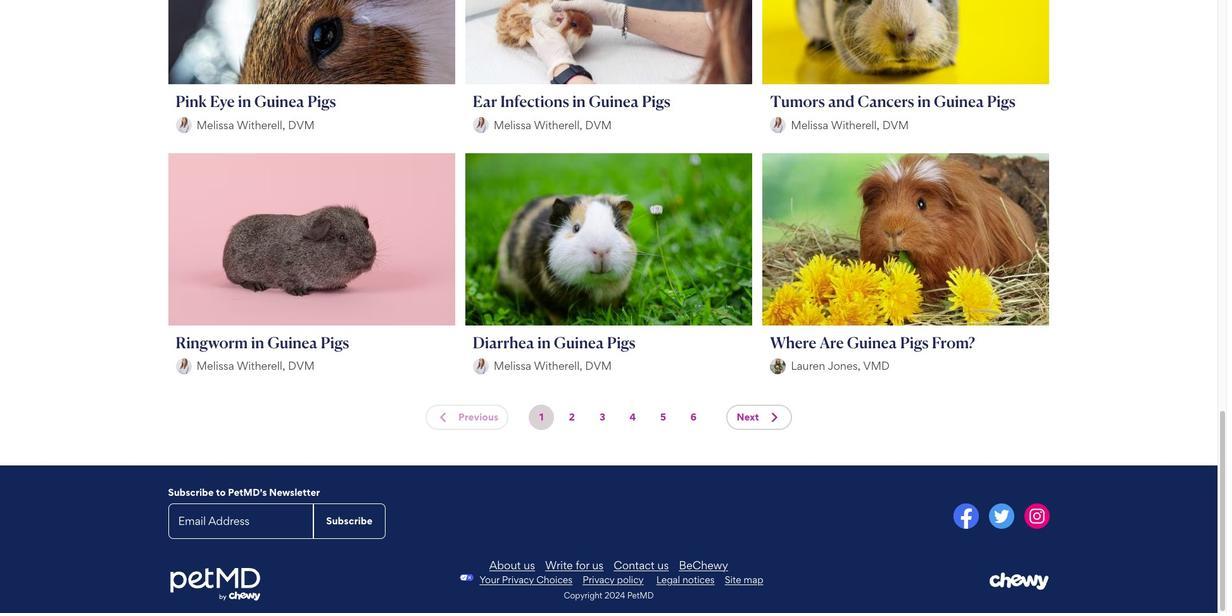 Task type: locate. For each thing, give the bounding box(es) containing it.
melissa for ringworm
[[197, 359, 234, 373]]

guinea
[[254, 92, 304, 111], [589, 92, 639, 111], [934, 92, 984, 111], [267, 333, 318, 352], [554, 333, 604, 352], [847, 333, 897, 352]]

4
[[630, 411, 636, 423]]

4 link
[[620, 405, 646, 430]]

dvm down ringworm in guinea pigs
[[288, 359, 315, 373]]

us for contact us
[[658, 558, 669, 572]]

privacy
[[502, 574, 534, 586], [583, 574, 615, 586]]

melissa witherell, dvm down infections
[[494, 118, 612, 132]]

witherell, down ringworm in guinea pigs
[[237, 359, 285, 373]]

diarrhea
[[473, 333, 534, 352]]

by image
[[176, 358, 192, 374]]

by image down where
[[770, 358, 786, 374]]

by image down pink
[[176, 117, 192, 133]]

facebook image
[[953, 503, 979, 529]]

1 us from the left
[[524, 558, 535, 572]]

petmd home image
[[168, 567, 261, 603]]

twitter image
[[989, 503, 1014, 529]]

witherell, down ear infections in guinea pigs
[[534, 118, 583, 132]]

us
[[524, 558, 535, 572], [592, 558, 604, 572], [658, 558, 669, 572]]

dvm
[[288, 118, 315, 132], [585, 118, 612, 132], [883, 118, 909, 132], [288, 359, 315, 373], [585, 359, 612, 373]]

in right 'ringworm'
[[251, 333, 264, 352]]

us right for
[[592, 558, 604, 572]]

None email field
[[168, 503, 314, 539]]

lauren jones, vmd
[[791, 359, 890, 373]]

melissa down eye
[[197, 118, 234, 132]]

melissa witherell, dvm down ringworm in guinea pigs
[[197, 359, 315, 373]]

pink
[[176, 92, 207, 111]]

subscribe inside "subscribe" button
[[326, 515, 373, 527]]

2
[[569, 411, 575, 423]]

witherell, for ringworm
[[237, 359, 285, 373]]

melissa witherell, dvm down pink eye in guinea pigs
[[197, 118, 315, 132]]

1 horizontal spatial us
[[592, 558, 604, 572]]

melissa witherell, dvm for tumors
[[791, 118, 909, 132]]

1 privacy from the left
[[502, 574, 534, 586]]

dvm down diarrhea in guinea pigs
[[585, 359, 612, 373]]

us up legal
[[658, 558, 669, 572]]

1 horizontal spatial subscribe
[[326, 515, 373, 527]]

0 horizontal spatial us
[[524, 558, 535, 572]]

dvm down ear infections in guinea pigs
[[585, 118, 612, 132]]

chewy logo image
[[989, 572, 1050, 591]]

melissa for pink
[[197, 118, 234, 132]]

eye
[[210, 92, 235, 111]]

2 horizontal spatial us
[[658, 558, 669, 572]]

subscribe to petmd's newsletter
[[168, 486, 320, 498]]

privacy element
[[454, 574, 644, 586]]

for
[[576, 558, 589, 572]]

melissa down infections
[[494, 118, 531, 132]]

witherell,
[[237, 118, 285, 132], [534, 118, 583, 132], [831, 118, 880, 132], [237, 359, 285, 373], [534, 359, 583, 373]]

write
[[545, 558, 573, 572]]

dvm down pink eye in guinea pigs
[[288, 118, 315, 132]]

0 vertical spatial subscribe
[[168, 486, 214, 498]]

tumors
[[770, 92, 825, 111]]

melissa
[[197, 118, 234, 132], [494, 118, 531, 132], [791, 118, 829, 132], [197, 359, 234, 373], [494, 359, 531, 373]]

1 vertical spatial subscribe
[[326, 515, 373, 527]]

write for us
[[545, 558, 604, 572]]

1 horizontal spatial privacy
[[583, 574, 615, 586]]

melissa for diarrhea
[[494, 359, 531, 373]]

ear infections in guinea pigs
[[473, 92, 671, 111]]

ringworm in guinea pigs
[[176, 333, 349, 352]]

tumors and cancers in guinea pigs
[[770, 92, 1016, 111]]

witherell, down diarrhea in guinea pigs
[[534, 359, 583, 373]]

melissa for tumors
[[791, 118, 829, 132]]

in right infections
[[572, 92, 586, 111]]

melissa down diarrhea at left bottom
[[494, 359, 531, 373]]

subscribe for subscribe
[[326, 515, 373, 527]]

jones,
[[828, 359, 861, 373]]

witherell, for diarrhea
[[534, 359, 583, 373]]

6
[[691, 411, 697, 423]]

from?
[[932, 333, 975, 352]]

5
[[660, 411, 666, 423]]

melissa down tumors on the top of page
[[791, 118, 829, 132]]

by image
[[176, 117, 192, 133], [473, 117, 489, 133], [770, 117, 786, 133], [473, 358, 489, 374], [770, 358, 786, 374]]

cancers
[[858, 92, 915, 111]]

dvm for ringworm in guinea pigs
[[288, 359, 315, 373]]

by image down diarrhea at left bottom
[[473, 358, 489, 374]]

about us link
[[489, 558, 535, 572]]

by image down tumors on the top of page
[[770, 117, 786, 133]]

melissa witherell, dvm down diarrhea in guinea pigs
[[494, 359, 612, 373]]

0 horizontal spatial subscribe
[[168, 486, 214, 498]]

witherell, for pink
[[237, 118, 285, 132]]

your
[[480, 574, 500, 586]]

melissa for ear
[[494, 118, 531, 132]]

melissa witherell, dvm for pink
[[197, 118, 315, 132]]

your privacy choices link
[[480, 574, 573, 586]]

privacy policy link
[[583, 574, 644, 586]]

witherell, for tumors
[[831, 118, 880, 132]]

melissa witherell, dvm down and
[[791, 118, 909, 132]]

in
[[238, 92, 251, 111], [572, 92, 586, 111], [918, 92, 931, 111], [251, 333, 264, 352], [538, 333, 551, 352]]

about us
[[489, 558, 535, 572]]

witherell, down and
[[831, 118, 880, 132]]

map
[[744, 574, 763, 586]]

dvm down tumors and cancers in guinea pigs at right top
[[883, 118, 909, 132]]

about petmd element
[[317, 558, 901, 572]]

witherell, for ear
[[534, 118, 583, 132]]

melissa witherell, dvm for ringworm
[[197, 359, 315, 373]]

melissa witherell, dvm for diarrhea
[[494, 359, 612, 373]]

2 privacy from the left
[[583, 574, 615, 586]]

next
[[737, 411, 759, 423]]

us for about us
[[524, 558, 535, 572]]

subscribe
[[168, 486, 214, 498], [326, 515, 373, 527]]

legal
[[656, 574, 680, 586]]

pigs
[[308, 92, 336, 111], [642, 92, 671, 111], [987, 92, 1016, 111], [321, 333, 349, 352], [607, 333, 636, 352], [900, 333, 929, 352]]

by image down ear
[[473, 117, 489, 133]]

2 us from the left
[[592, 558, 604, 572]]

diarrhea in guinea pigs
[[473, 333, 636, 352]]

privacy down about us link
[[502, 574, 534, 586]]

us up your privacy choices
[[524, 558, 535, 572]]

social element
[[614, 503, 1050, 531]]

instagram image
[[1024, 503, 1050, 529]]

and
[[828, 92, 855, 111]]

where
[[770, 333, 817, 352]]

3 us from the left
[[658, 558, 669, 572]]

witherell, down pink eye in guinea pigs
[[237, 118, 285, 132]]

melissa witherell, dvm
[[197, 118, 315, 132], [494, 118, 612, 132], [791, 118, 909, 132], [197, 359, 315, 373], [494, 359, 612, 373]]

privacy down "about petmd" element
[[583, 574, 615, 586]]

notices
[[683, 574, 715, 586]]

by image for diarrhea in guinea pigs
[[473, 358, 489, 374]]

melissa down 'ringworm'
[[197, 359, 234, 373]]

infections
[[500, 92, 569, 111]]

0 horizontal spatial privacy
[[502, 574, 534, 586]]

choices
[[536, 574, 573, 586]]

your privacy choices
[[480, 574, 573, 586]]

site map link
[[725, 574, 763, 586]]

legal notices
[[656, 574, 715, 586]]

policy
[[617, 574, 644, 586]]



Task type: vqa. For each thing, say whether or not it's contained in the screenshot.
"my privacy choices" icon
yes



Task type: describe. For each thing, give the bounding box(es) containing it.
subscribe for subscribe to petmd's newsletter
[[168, 486, 214, 498]]

copyright 2024 petmd
[[564, 590, 654, 600]]

petmd
[[627, 590, 654, 600]]

legal notices link
[[656, 574, 715, 586]]

are
[[820, 333, 844, 352]]

newsletter
[[269, 486, 320, 498]]

site map
[[725, 574, 763, 586]]

contact us
[[614, 558, 669, 572]]

melissa witherell, dvm for ear
[[494, 118, 612, 132]]

next link
[[727, 405, 792, 430]]

3
[[600, 411, 605, 423]]

in right diarrhea at left bottom
[[538, 333, 551, 352]]

where are guinea pigs from?
[[770, 333, 975, 352]]

contact
[[614, 558, 655, 572]]

by image for ear infections in guinea pigs
[[473, 117, 489, 133]]

ringworm
[[176, 333, 248, 352]]

copyright
[[564, 590, 602, 600]]

to
[[216, 486, 226, 498]]

site
[[725, 574, 741, 586]]

bechewy
[[679, 558, 728, 572]]

privacy policy
[[583, 574, 644, 586]]

legal element
[[656, 574, 763, 586]]

subscribe button
[[314, 503, 385, 539]]

privacy inside privacy policy link
[[583, 574, 615, 586]]

pink eye in guinea pigs
[[176, 92, 336, 111]]

2 link
[[559, 405, 585, 430]]

ear
[[473, 92, 497, 111]]

by image for tumors and cancers in guinea pigs
[[770, 117, 786, 133]]

bechewy link
[[679, 558, 728, 572]]

dvm for pink eye in guinea pigs
[[288, 118, 315, 132]]

6 link
[[681, 405, 706, 430]]

about
[[489, 558, 521, 572]]

in right eye
[[238, 92, 251, 111]]

write for us link
[[545, 558, 604, 572]]

petmd's
[[228, 486, 267, 498]]

3 link
[[590, 405, 615, 430]]

dvm for ear infections in guinea pigs
[[585, 118, 612, 132]]

in right cancers
[[918, 92, 931, 111]]

5 link
[[651, 405, 676, 430]]

2024
[[605, 590, 625, 600]]

lauren
[[791, 359, 825, 373]]

vmd
[[863, 359, 890, 373]]

contact us link
[[614, 558, 669, 572]]

dvm for diarrhea in guinea pigs
[[585, 359, 612, 373]]

by image for pink eye in guinea pigs
[[176, 117, 192, 133]]

by image for where are guinea pigs from?
[[770, 358, 786, 374]]

privacy inside your privacy choices link
[[502, 574, 534, 586]]

my privacy choices image
[[454, 574, 480, 581]]

dvm for tumors and cancers in guinea pigs
[[883, 118, 909, 132]]



